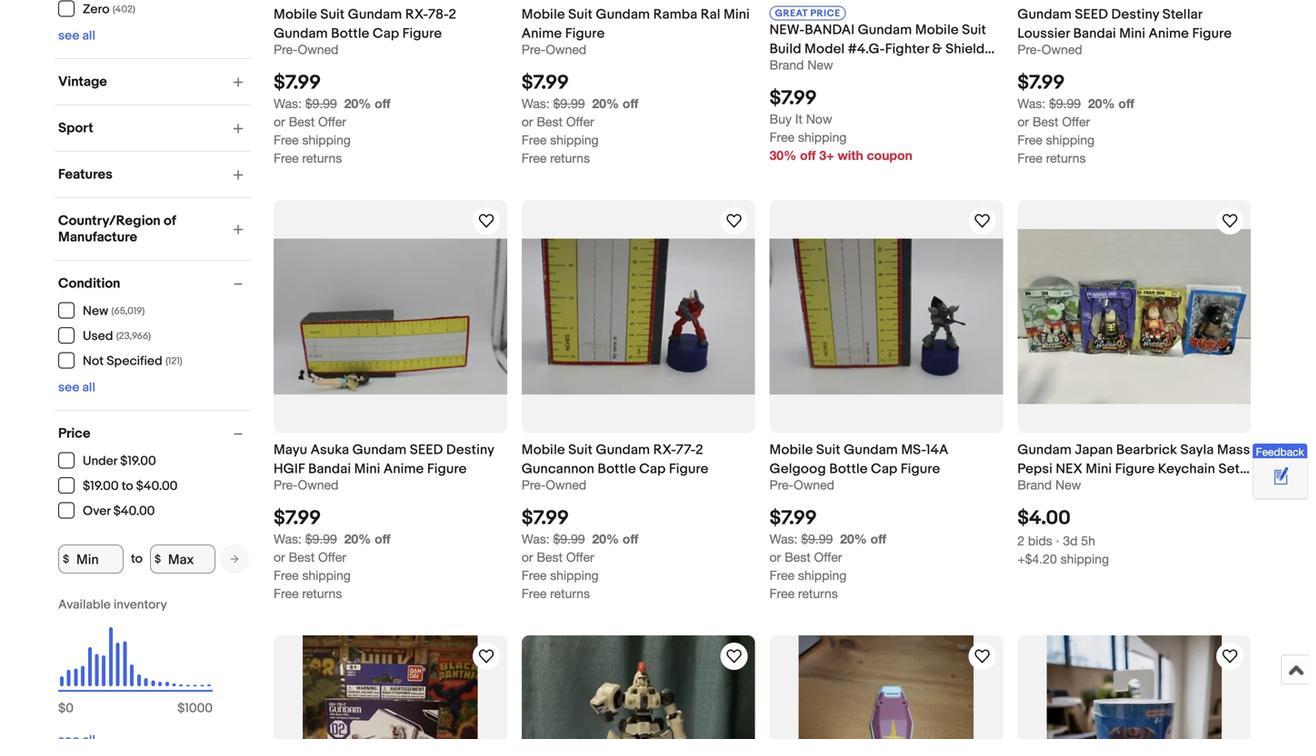 Task type: locate. For each thing, give the bounding box(es) containing it.
rx- for 77-
[[653, 442, 676, 458]]

shipping for mobile suit gundam ramba ral mini anime figure
[[550, 132, 599, 147]]

1 horizontal spatial seed
[[1075, 6, 1108, 23]]

0 horizontal spatial anime
[[384, 461, 424, 477]]

owned inside the mobile suit gundam rx-78-2 gundam bottle cap figure pre-owned
[[298, 42, 338, 57]]

0 vertical spatial bandai
[[1073, 26, 1116, 42]]

Minimum Value in $ text field
[[58, 545, 124, 574]]

suit inside mobile suit gundam ms-14a gelgoog bottle cap figure pre-owned
[[816, 442, 841, 458]]

1 horizontal spatial 2
[[696, 442, 703, 458]]

0 vertical spatial see all button
[[58, 28, 95, 44]]

bandai inside gundam seed destiny stellar loussier bandai mini anime figure pre-owned
[[1073, 26, 1116, 42]]

shipping inside $4.00 2 bids · 3d 5h +$4.20 shipping
[[1061, 551, 1109, 566]]

1 horizontal spatial bottle
[[598, 461, 636, 477]]

gundam rx-78-2 bandai mobile suit in action figure  shield accessory only image
[[799, 635, 974, 739]]

1 vertical spatial bandai
[[308, 461, 351, 477]]

5h
[[1081, 533, 1095, 548]]

best for mobile suit gundam ramba ral mini anime figure
[[537, 114, 563, 129]]

was: for mobile suit gundam ramba ral mini anime figure
[[522, 96, 550, 111]]

off down gundam seed destiny stellar loussier bandai mini anime figure pre-owned
[[1119, 96, 1134, 111]]

cap inside mobile suit gundam ms-14a gelgoog bottle cap figure pre-owned
[[871, 461, 898, 477]]

rx- inside the mobile suit gundam rx-78-2 gundam bottle cap figure pre-owned
[[405, 6, 428, 23]]

bandai right loussier
[[1073, 26, 1116, 42]]

or for mobile suit gundam ramba ral mini anime figure
[[522, 114, 533, 129]]

$7.99 for mobile suit gundam rx-77-2 guncannon bottle cap figure
[[522, 506, 569, 530]]

$19.00
[[120, 454, 156, 469], [83, 479, 119, 494]]

returns for bottle
[[798, 586, 838, 601]]

20% down mobile suit gundam ramba ral mini anime figure pre-owned
[[592, 96, 619, 111]]

1 horizontal spatial cap
[[639, 461, 666, 477]]

was: for mobile suit gundam rx-77-2 guncannon bottle cap figure
[[522, 531, 550, 546]]

bandai
[[805, 22, 855, 38]]

off for mobile suit gundam ms-14a gelgoog bottle cap figure
[[871, 531, 886, 546]]

best
[[289, 114, 315, 129], [537, 114, 563, 129], [1033, 114, 1059, 129], [289, 549, 315, 564], [537, 549, 563, 564], [785, 549, 811, 564]]

seed inside mayu asuka gundam seed destiny hgif bandai mini anime figure pre-owned
[[410, 442, 443, 458]]

$40.00 down $19.00 to $40.00
[[113, 504, 155, 519]]

0 horizontal spatial cap
[[373, 26, 399, 42]]

pre-
[[274, 42, 298, 57], [522, 42, 546, 57], [1018, 42, 1042, 57], [274, 477, 298, 492], [522, 477, 546, 492], [770, 477, 794, 492]]

watch gundam bandai ultimate luminous  rx-78-2 with beam rifle light-up 4 inch figure image
[[475, 645, 497, 667]]

$7.99 was: $9.99 20% off or best offer free shipping free returns for anime
[[522, 71, 638, 165]]

20% down mobile suit gundam rx-77-2 guncannon bottle cap figure pre-owned
[[592, 531, 619, 546]]

vintage
[[58, 74, 107, 90]]

0 horizontal spatial brand new
[[770, 57, 833, 72]]

see all down zero
[[58, 28, 95, 44]]

under
[[83, 454, 117, 469]]

0 horizontal spatial bottle
[[331, 26, 369, 42]]

or for gundam seed destiny stellar loussier bandai mini anime figure
[[1018, 114, 1029, 129]]

$7.99 was: $9.99 20% off or best offer free shipping free returns
[[274, 71, 390, 165], [522, 71, 638, 165], [1018, 71, 1134, 165], [274, 506, 390, 601], [522, 506, 638, 601], [770, 506, 886, 601]]

offer for gundam
[[318, 114, 346, 129]]

1 vertical spatial $40.00
[[113, 504, 155, 519]]

sport
[[58, 120, 93, 136]]

0 horizontal spatial seed
[[410, 442, 443, 458]]

loussier
[[1018, 26, 1070, 42]]

1 vertical spatial see
[[58, 380, 79, 395]]

2 horizontal spatial bottle
[[829, 461, 868, 477]]

sport button
[[58, 120, 251, 136]]

gundam inside mayu asuka gundam seed destiny hgif bandai mini anime figure pre-owned
[[352, 442, 407, 458]]

new right 4
[[1056, 477, 1081, 492]]

rx- for 78-
[[405, 6, 428, 23]]

3d
[[1063, 533, 1078, 548]]

mobile for mobile suit gundam ms-14a gelgoog bottle cap figure
[[770, 442, 813, 458]]

figure inside mobile suit gundam rx-77-2 guncannon bottle cap figure pre-owned
[[669, 461, 709, 477]]

$19.00 up $19.00 to $40.00
[[120, 454, 156, 469]]

1 horizontal spatial $19.00
[[120, 454, 156, 469]]

0 vertical spatial $19.00
[[120, 454, 156, 469]]

$7.99 was: $9.99 20% off or best offer free shipping free returns for bottle
[[770, 506, 886, 601]]

pre- inside mobile suit gundam rx-77-2 guncannon bottle cap figure pre-owned
[[522, 477, 546, 492]]

gundam japan bearbrick sayla mass pepsi nex mini figure keychain set of 4 image
[[1018, 229, 1251, 404]]

over $40.00 link
[[58, 502, 156, 519]]

1 horizontal spatial brand
[[1018, 477, 1052, 492]]

1 vertical spatial see all
[[58, 380, 95, 395]]

nex
[[1056, 461, 1083, 477]]

0 horizontal spatial bandai
[[308, 461, 351, 477]]

1 vertical spatial brand
[[1018, 477, 1052, 492]]

mini inside gundam seed destiny stellar loussier bandai mini anime figure pre-owned
[[1119, 26, 1146, 42]]

suit inside mobile suit gundam rx-77-2 guncannon bottle cap figure pre-owned
[[568, 442, 593, 458]]

0 vertical spatial destiny
[[1111, 6, 1159, 23]]

2 horizontal spatial anime
[[1149, 26, 1189, 42]]

(402)
[[113, 4, 135, 15]]

2 see from the top
[[58, 380, 79, 395]]

Maximum Value in $ text field
[[150, 545, 215, 574]]

$7.99 was: $9.99 20% off or best offer free shipping free returns for bandai
[[274, 506, 390, 601]]

gundam seed destiny stellar loussier bandai mini anime figure pre-owned
[[1018, 6, 1232, 57]]

mini down japan
[[1086, 461, 1112, 477]]

features button
[[58, 166, 251, 183]]

0 horizontal spatial rx-
[[405, 6, 428, 23]]

2 see all button from the top
[[58, 380, 95, 395]]

mini
[[724, 6, 750, 23], [1119, 26, 1146, 42], [770, 60, 796, 76], [354, 461, 380, 477], [1086, 461, 1112, 477]]

seed inside gundam seed destiny stellar loussier bandai mini anime figure pre-owned
[[1075, 6, 1108, 23]]

$7.99 was: $9.99 20% off or best offer free shipping free returns for mini
[[1018, 71, 1134, 165]]

2 horizontal spatial cap
[[871, 461, 898, 477]]

see all button
[[58, 28, 95, 44], [58, 380, 95, 395]]

off for mobile suit gundam rx-77-2 guncannon bottle cap figure
[[623, 531, 638, 546]]

1 horizontal spatial brand new
[[1018, 477, 1081, 492]]

1 see all from the top
[[58, 28, 95, 44]]

mobile inside the mobile suit gundam rx-78-2 gundam bottle cap figure pre-owned
[[274, 6, 317, 23]]

see up vintage
[[58, 28, 79, 44]]

figure
[[402, 26, 442, 42], [565, 26, 605, 42], [1192, 26, 1232, 42], [799, 60, 839, 76], [427, 461, 467, 477], [669, 461, 709, 477], [901, 461, 940, 477], [1115, 461, 1155, 477]]

mobile suit gundam ms-14a gelgoog bottle cap figure image
[[770, 239, 1003, 394]]

$40.00
[[136, 479, 178, 494], [113, 504, 155, 519]]

0 horizontal spatial destiny
[[446, 442, 494, 458]]

bottle inside the mobile suit gundam rx-78-2 gundam bottle cap figure pre-owned
[[331, 26, 369, 42]]

all down not
[[82, 380, 95, 395]]

$9.99
[[305, 96, 337, 111], [553, 96, 585, 111], [1049, 96, 1081, 111], [305, 531, 337, 546], [553, 531, 585, 546], [801, 531, 833, 546]]

mini right loussier
[[1119, 26, 1146, 42]]

mobile
[[274, 6, 317, 23], [522, 6, 565, 23], [915, 22, 959, 38], [522, 442, 565, 458], [770, 442, 813, 458]]

anime inside mayu asuka gundam seed destiny hgif bandai mini anime figure pre-owned
[[384, 461, 424, 477]]

1 horizontal spatial bandai
[[1073, 26, 1116, 42]]

2 all from the top
[[82, 380, 95, 395]]

1 horizontal spatial rx-
[[653, 442, 676, 458]]

20%
[[344, 96, 371, 111], [592, 96, 619, 111], [1088, 96, 1115, 111], [344, 531, 371, 546], [592, 531, 619, 546], [840, 531, 867, 546]]

30%
[[770, 148, 796, 163]]

suit for mobile suit gundam rx-77-2 guncannon bottle cap figure
[[568, 442, 593, 458]]

1 vertical spatial brand new
[[1018, 477, 1081, 492]]

0 horizontal spatial brand
[[770, 57, 804, 72]]

new (65,019)
[[83, 304, 145, 319]]

0 vertical spatial see
[[58, 28, 79, 44]]

suit for mobile suit gundam ramba ral mini anime figure
[[568, 6, 593, 23]]

brand new down new-
[[770, 57, 833, 72]]

1 horizontal spatial anime
[[522, 26, 562, 42]]

1 all from the top
[[82, 28, 95, 44]]

off down mobile suit gundam ms-14a gelgoog bottle cap figure pre-owned
[[871, 531, 886, 546]]

0 vertical spatial see all
[[58, 28, 95, 44]]

20% for anime
[[592, 96, 619, 111]]

cap inside mobile suit gundam rx-77-2 guncannon bottle cap figure pre-owned
[[639, 461, 666, 477]]

$19.00 to $40.00 link
[[58, 477, 179, 494]]

bottle
[[331, 26, 369, 42], [598, 461, 636, 477], [829, 461, 868, 477]]

all
[[82, 28, 95, 44], [82, 380, 95, 395]]

mobile suit gundam rx-77-2 guncannon bottle cap figure link
[[522, 441, 755, 477]]

2 inside mobile suit gundam rx-77-2 guncannon bottle cap figure pre-owned
[[696, 442, 703, 458]]

$7.99 for mobile suit gundam rx-78-2 gundam bottle cap figure
[[274, 71, 321, 94]]

over $40.00
[[83, 504, 155, 519]]

mobile suit gundam ms-14a gelgoog bottle cap figure heading
[[770, 442, 949, 477]]

brand new up $4.00
[[1018, 477, 1081, 492]]

off down mayu asuka gundam seed destiny hgif bandai mini anime figure pre-owned
[[375, 531, 390, 546]]

#4.g-
[[848, 41, 885, 57]]

or
[[274, 114, 285, 129], [522, 114, 533, 129], [1018, 114, 1029, 129], [274, 549, 285, 564], [522, 549, 533, 564], [770, 549, 781, 564]]

off down mobile suit gundam ramba ral mini anime figure pre-owned
[[623, 96, 638, 111]]

bandai down asuka
[[308, 461, 351, 477]]

20% down mayu asuka gundam seed destiny hgif bandai mini anime figure pre-owned
[[344, 531, 371, 546]]

1 vertical spatial new
[[83, 304, 108, 319]]

$19.00 down the under
[[83, 479, 119, 494]]

brand down new-
[[770, 57, 804, 72]]

set
[[1219, 461, 1240, 477]]

$9.99 for bandai
[[305, 531, 337, 546]]

off down the mobile suit gundam rx-78-2 gundam bottle cap figure pre-owned
[[375, 96, 390, 111]]

watch mobile suit gundam rx-77-2 guncannon bottle cap figure image
[[723, 210, 745, 232]]

$9.99 for anime
[[553, 96, 585, 111]]

to right minimum value in $ text field
[[131, 551, 143, 567]]

1 see all button from the top
[[58, 28, 95, 44]]

1 vertical spatial see all button
[[58, 380, 95, 395]]

seed
[[1075, 6, 1108, 23], [410, 442, 443, 458]]

2 inside the mobile suit gundam rx-78-2 gundam bottle cap figure pre-owned
[[449, 6, 456, 23]]

bearbrick
[[1116, 442, 1177, 458]]

$7.99 inside $7.99 buy it now free shipping 30% off 3+ with coupon
[[770, 86, 817, 110]]

new
[[808, 57, 833, 72], [83, 304, 108, 319], [1056, 477, 1081, 492]]

1 vertical spatial to
[[131, 551, 143, 567]]

figure inside mayu asuka gundam seed destiny hgif bandai mini anime figure pre-owned
[[427, 461, 467, 477]]

asuka
[[311, 442, 349, 458]]

free
[[770, 129, 795, 144], [274, 132, 299, 147], [522, 132, 547, 147], [1018, 132, 1043, 147], [274, 150, 299, 165], [522, 150, 547, 165], [1018, 150, 1043, 165], [274, 568, 299, 583], [522, 568, 547, 583], [770, 568, 795, 583], [274, 586, 299, 601], [522, 586, 547, 601], [770, 586, 795, 601]]

$19.00 to $40.00
[[83, 479, 178, 494]]

pepsi
[[1018, 461, 1053, 477]]

cap inside the mobile suit gundam rx-78-2 gundam bottle cap figure pre-owned
[[373, 26, 399, 42]]

mayu asuka gundam seed destiny hgif bandai mini anime figure heading
[[274, 442, 494, 477]]

0 vertical spatial seed
[[1075, 6, 1108, 23]]

new-
[[770, 22, 805, 38]]

brand up $4.00
[[1018, 477, 1052, 492]]

1 vertical spatial destiny
[[446, 442, 494, 458]]

mobile for mobile suit gundam ramba ral mini anime figure
[[522, 6, 565, 23]]

brand
[[770, 57, 804, 72], [1018, 477, 1052, 492]]

cap for 78-
[[373, 26, 399, 42]]

mini down build
[[770, 60, 796, 76]]

mobile inside mobile suit gundam ms-14a gelgoog bottle cap figure pre-owned
[[770, 442, 813, 458]]

2 see all from the top
[[58, 380, 95, 395]]

2
[[449, 6, 456, 23], [696, 442, 703, 458], [1018, 533, 1025, 548]]

mobile suit gundam ramba ral mini anime figure pre-owned
[[522, 6, 750, 57]]

see
[[58, 28, 79, 44], [58, 380, 79, 395]]

20% down gundam seed destiny stellar loussier bandai mini anime figure pre-owned
[[1088, 96, 1115, 111]]

see all button down zero
[[58, 28, 95, 44]]

gundam inside mobile suit gundam ms-14a gelgoog bottle cap figure pre-owned
[[844, 442, 898, 458]]

mini right hgif
[[354, 461, 380, 477]]

best for gundam seed destiny stellar loussier bandai mini anime figure
[[1033, 114, 1059, 129]]

pre- inside mayu asuka gundam seed destiny hgif bandai mini anime figure pre-owned
[[274, 477, 298, 492]]

20% for gundam
[[344, 96, 371, 111]]

0 horizontal spatial 2
[[449, 6, 456, 23]]

0 vertical spatial brand new
[[770, 57, 833, 72]]

gundam
[[348, 6, 402, 23], [596, 6, 650, 23], [1018, 6, 1072, 23], [858, 22, 912, 38], [274, 26, 328, 42], [352, 442, 407, 458], [596, 442, 650, 458], [844, 442, 898, 458], [1018, 442, 1072, 458]]

1 horizontal spatial destiny
[[1111, 6, 1159, 23]]

mobile suit gundam rx-78-2 gundam bottle cap figure heading
[[274, 6, 456, 42]]

feedback
[[1256, 445, 1304, 458]]

mobile inside mobile suit gundam ramba ral mini anime figure pre-owned
[[522, 6, 565, 23]]

price
[[810, 8, 840, 20]]

0 vertical spatial new
[[808, 57, 833, 72]]

owned inside gundam seed destiny stellar loussier bandai mini anime figure pre-owned
[[1042, 42, 1082, 57]]

shipping
[[798, 129, 847, 144], [302, 132, 351, 147], [550, 132, 599, 147], [1046, 132, 1095, 147], [1061, 551, 1109, 566], [302, 568, 351, 583], [550, 568, 599, 583], [798, 568, 847, 583]]

all down zero
[[82, 28, 95, 44]]

1 vertical spatial $19.00
[[83, 479, 119, 494]]

mayu asuka gundam seed destiny hgif bandai mini anime figure link
[[274, 441, 507, 477]]

new down bandai
[[808, 57, 833, 72]]

2 vertical spatial 2
[[1018, 533, 1025, 548]]

2 vertical spatial new
[[1056, 477, 1081, 492]]

mobile suit gundam rx-78-2 gundam bottle cap figure pre-owned
[[274, 6, 456, 57]]

new-bandai gundam mobile suit build model #4.g-fighter & shield mini figure link
[[770, 21, 1003, 76]]

2 horizontal spatial 2
[[1018, 533, 1025, 548]]

0 vertical spatial all
[[82, 28, 95, 44]]

owned inside mobile suit gundam rx-77-2 guncannon bottle cap figure pre-owned
[[546, 477, 586, 492]]

gundam inside gundam japan bearbrick sayla mass pepsi nex mini figure keychain set of 4
[[1018, 442, 1072, 458]]

off down mobile suit gundam rx-77-2 guncannon bottle cap figure pre-owned
[[623, 531, 638, 546]]

1 see from the top
[[58, 28, 79, 44]]

mobile inside mobile suit gundam rx-77-2 guncannon bottle cap figure pre-owned
[[522, 442, 565, 458]]

mini inside gundam japan bearbrick sayla mass pepsi nex mini figure keychain set of 4
[[1086, 461, 1112, 477]]

suit inside mobile suit gundam ramba ral mini anime figure pre-owned
[[568, 6, 593, 23]]

over
[[83, 504, 111, 519]]

see all down not
[[58, 380, 95, 395]]

0 vertical spatial 2
[[449, 6, 456, 23]]

owned inside mayu asuka gundam seed destiny hgif bandai mini anime figure pre-owned
[[298, 477, 338, 492]]

anime
[[522, 26, 562, 42], [1149, 26, 1189, 42], [384, 461, 424, 477]]

None text field
[[274, 96, 337, 111], [522, 96, 585, 111], [770, 531, 833, 546], [274, 96, 337, 111], [522, 96, 585, 111], [770, 531, 833, 546]]

see all button down not
[[58, 380, 95, 395]]

ramba
[[653, 6, 698, 23]]

great price button
[[770, 5, 846, 21]]

mobile suit gundam ms-14a gelgoog bottle cap figure pre-owned
[[770, 442, 949, 492]]

see all
[[58, 28, 95, 44], [58, 380, 95, 395]]

mobile suit gundam rx-77-2 guncannon bottle cap figure pre-owned
[[522, 442, 709, 492]]

pre- inside mobile suit gundam ms-14a gelgoog bottle cap figure pre-owned
[[770, 477, 794, 492]]

1 vertical spatial rx-
[[653, 442, 676, 458]]

returns
[[302, 150, 342, 165], [550, 150, 590, 165], [1046, 150, 1086, 165], [302, 586, 342, 601], [550, 586, 590, 601], [798, 586, 838, 601]]

rx- inside mobile suit gundam rx-77-2 guncannon bottle cap figure pre-owned
[[653, 442, 676, 458]]

was: for gundam seed destiny stellar loussier bandai mini anime figure
[[1018, 96, 1046, 111]]

shipping for mobile suit gundam ms-14a gelgoog bottle cap figure
[[798, 568, 847, 583]]

suit inside the mobile suit gundam rx-78-2 gundam bottle cap figure pre-owned
[[320, 6, 345, 23]]

1 horizontal spatial new
[[808, 57, 833, 72]]

to down under $19.00
[[122, 479, 133, 494]]

bandai
[[1073, 26, 1116, 42], [308, 461, 351, 477]]

best for mobile suit gundam ms-14a gelgoog bottle cap figure
[[785, 549, 811, 564]]

destiny
[[1111, 6, 1159, 23], [446, 442, 494, 458]]

mayu asuka gundam seed destiny hgif bandai mini anime figure image
[[274, 239, 507, 394]]

offer for bottle
[[814, 549, 842, 564]]

gundam mobile change haro figure rx-78-2 wing gundam zero new image
[[1047, 635, 1222, 739]]

brand new
[[770, 57, 833, 72], [1018, 477, 1081, 492]]

$40.00 down under $19.00
[[136, 479, 178, 494]]

off left 3+ at the top right of page
[[800, 148, 816, 163]]

20% down the mobile suit gundam rx-78-2 gundam bottle cap figure pre-owned
[[344, 96, 371, 111]]

1 vertical spatial seed
[[410, 442, 443, 458]]

0 horizontal spatial new
[[83, 304, 108, 319]]

1 vertical spatial all
[[82, 380, 95, 395]]

20% down mobile suit gundam ms-14a gelgoog bottle cap figure pre-owned
[[840, 531, 867, 546]]

stellar
[[1163, 6, 1202, 23]]

mini inside mayu asuka gundam seed destiny hgif bandai mini anime figure pre-owned
[[354, 461, 380, 477]]

ms-
[[901, 442, 926, 458]]

see up price
[[58, 380, 79, 395]]

0 vertical spatial rx-
[[405, 6, 428, 23]]

new up used
[[83, 304, 108, 319]]

returns for bandai
[[302, 586, 342, 601]]

buy
[[770, 111, 792, 126]]

None text field
[[1018, 96, 1081, 111], [274, 531, 337, 546], [522, 531, 585, 546], [1018, 96, 1081, 111], [274, 531, 337, 546], [522, 531, 585, 546]]

1 vertical spatial 2
[[696, 442, 703, 458]]

$7.99 was: $9.99 20% off or best offer free shipping free returns for gundam
[[274, 71, 390, 165]]

bottle inside mobile suit gundam rx-77-2 guncannon bottle cap figure pre-owned
[[598, 461, 636, 477]]

mass
[[1217, 442, 1250, 458]]

mini right ral
[[724, 6, 750, 23]]

was: for mobile suit gundam ms-14a gelgoog bottle cap figure
[[770, 531, 798, 546]]

2 inside $4.00 2 bids · 3d 5h +$4.20 shipping
[[1018, 533, 1025, 548]]

owned
[[298, 42, 338, 57], [546, 42, 586, 57], [1042, 42, 1082, 57], [298, 477, 338, 492], [546, 477, 586, 492], [794, 477, 834, 492]]

$7.99 was: $9.99 20% off or best offer free shipping free returns for guncannon
[[522, 506, 638, 601]]

figure inside the mobile suit gundam rx-78-2 gundam bottle cap figure pre-owned
[[402, 26, 442, 42]]

mayu asuka gundam seed destiny hgif bandai mini anime figure pre-owned
[[274, 442, 494, 492]]

(65,019)
[[111, 305, 145, 317]]



Task type: describe. For each thing, give the bounding box(es) containing it.
japan
[[1075, 442, 1113, 458]]

gundam inside "great price new-bandai gundam mobile suit build model #4.g-fighter & shield mini figure"
[[858, 22, 912, 38]]

mobile suit gundam ramba ral mini anime figure heading
[[522, 6, 750, 42]]

0 vertical spatial $40.00
[[136, 479, 178, 494]]

returns for guncannon
[[550, 586, 590, 601]]

bottle inside mobile suit gundam ms-14a gelgoog bottle cap figure pre-owned
[[829, 461, 868, 477]]

price button
[[58, 425, 251, 442]]

available
[[58, 597, 111, 613]]

$ 0
[[58, 701, 74, 716]]

figure inside gundam seed destiny stellar loussier bandai mini anime figure pre-owned
[[1192, 26, 1232, 42]]

or for mobile suit gundam rx-78-2 gundam bottle cap figure
[[274, 114, 285, 129]]

zero
[[83, 2, 109, 17]]

mobile suit gundam rx-77-2 guncannon bottle cap figure image
[[522, 239, 755, 394]]

0 horizontal spatial $19.00
[[83, 479, 119, 494]]

country/region of manufacture button
[[58, 213, 251, 245]]

bids
[[1028, 533, 1052, 548]]

20% for bandai
[[344, 531, 371, 546]]

$9.99 for guncannon
[[553, 531, 585, 546]]

manufacture
[[58, 229, 137, 245]]

off inside $7.99 buy it now free shipping 30% off 3+ with coupon
[[800, 148, 816, 163]]

14a
[[926, 442, 949, 458]]

under $19.00
[[83, 454, 156, 469]]

new-bandai gundam mobile suit build model #4.g-fighter & shield mini figure heading
[[770, 22, 995, 76]]

mini inside mobile suit gundam ramba ral mini anime figure pre-owned
[[724, 6, 750, 23]]

(23,966)
[[116, 330, 151, 342]]

it
[[795, 111, 803, 126]]

$7.99 buy it now free shipping 30% off 3+ with coupon
[[770, 86, 913, 163]]

2 for 78-
[[449, 6, 456, 23]]

see all for first the see all button
[[58, 28, 95, 44]]

cap for 77-
[[639, 461, 666, 477]]

figure inside mobile suit gundam ramba ral mini anime figure pre-owned
[[565, 26, 605, 42]]

$4.00
[[1018, 506, 1071, 530]]

inventory
[[114, 597, 167, 613]]

gelgoog
[[770, 461, 826, 477]]

gundam japan bearbrick sayla mass pepsi nex mini figure keychain set of 4 heading
[[1018, 442, 1250, 496]]

see for 1st the see all button from the bottom of the page
[[58, 380, 79, 395]]

watch gundam mobile change haro figure rx-78-2 wing gundam zero new image
[[1219, 645, 1241, 667]]

off for gundam seed destiny stellar loussier bandai mini anime figure
[[1119, 96, 1134, 111]]

returns for anime
[[550, 150, 590, 165]]

used (23,966)
[[83, 329, 151, 344]]

all for first the see all button
[[82, 28, 95, 44]]

free inside $7.99 buy it now free shipping 30% off 3+ with coupon
[[770, 129, 795, 144]]

specified
[[107, 354, 162, 369]]

was: for mobile suit gundam rx-78-2 gundam bottle cap figure
[[274, 96, 302, 111]]

or for mayu asuka gundam seed destiny hgif bandai mini anime figure
[[274, 549, 285, 564]]

pre- inside gundam seed destiny stellar loussier bandai mini anime figure pre-owned
[[1018, 42, 1042, 57]]

mobile for mobile suit gundam rx-78-2 gundam bottle cap figure
[[274, 6, 317, 23]]

shield
[[946, 41, 985, 57]]

gundam inside mobile suit gundam ramba ral mini anime figure pre-owned
[[596, 6, 650, 23]]

78-
[[428, 6, 449, 23]]

ral
[[701, 6, 721, 23]]

figure inside "great price new-bandai gundam mobile suit build model #4.g-fighter & shield mini figure"
[[799, 60, 839, 76]]

pre- inside the mobile suit gundam rx-78-2 gundam bottle cap figure pre-owned
[[274, 42, 298, 57]]

all for 1st the see all button from the bottom of the page
[[82, 380, 95, 395]]

gundam japan bearbrick sayla mass pepsi nex mini figure keychain set of 4
[[1018, 442, 1250, 496]]

$7.99 for mobile suit gundam ms-14a gelgoog bottle cap figure
[[770, 506, 817, 530]]

guncannon
[[522, 461, 594, 477]]

4
[[1036, 480, 1045, 496]]

bottle for gundam
[[331, 26, 369, 42]]

condition
[[58, 275, 120, 292]]

mini inside "great price new-bandai gundam mobile suit build model #4.g-fighter & shield mini figure"
[[770, 60, 796, 76]]

country/region of manufacture
[[58, 213, 176, 245]]

$7.99 for gundam seed destiny stellar loussier bandai mini anime figure
[[1018, 71, 1065, 94]]

mobile suit gundam ramba ral mini anime figure link
[[522, 5, 755, 42]]

of
[[164, 213, 176, 229]]

$ 1000
[[177, 701, 213, 716]]

+$4.20
[[1018, 551, 1057, 566]]

was: for mayu asuka gundam seed destiny hgif bandai mini anime figure
[[274, 531, 302, 546]]

bandai inside mayu asuka gundam seed destiny hgif bandai mini anime figure pre-owned
[[308, 461, 351, 477]]

off for mayu asuka gundam seed destiny hgif bandai mini anime figure
[[375, 531, 390, 546]]

owned inside mobile suit gundam ms-14a gelgoog bottle cap figure pre-owned
[[794, 477, 834, 492]]

vintage button
[[58, 74, 251, 90]]

2 for 77-
[[696, 442, 703, 458]]

best for mobile suit gundam rx-78-2 gundam bottle cap figure
[[289, 114, 315, 129]]

anime inside gundam seed destiny stellar loussier bandai mini anime figure pre-owned
[[1149, 26, 1189, 42]]

shipping for gundam seed destiny stellar loussier bandai mini anime figure
[[1046, 132, 1095, 147]]

watch mobile suit gundam wing mobile suit tallgeese figure incomplete image
[[723, 645, 745, 667]]

now
[[806, 111, 832, 126]]

model
[[805, 41, 845, 57]]

with
[[838, 148, 863, 163]]

offer for mini
[[1062, 114, 1090, 129]]

returns for mini
[[1046, 150, 1086, 165]]

shipping for mayu asuka gundam seed destiny hgif bandai mini anime figure
[[302, 568, 351, 583]]

watch mobile suit gundam ms-14a gelgoog bottle cap figure image
[[971, 210, 993, 232]]

2 horizontal spatial new
[[1056, 477, 1081, 492]]

gundam inside gundam seed destiny stellar loussier bandai mini anime figure pre-owned
[[1018, 6, 1072, 23]]

20% for guncannon
[[592, 531, 619, 546]]

mayu
[[274, 442, 307, 458]]

off for mobile suit gundam rx-78-2 gundam bottle cap figure
[[375, 96, 390, 111]]

20% for mini
[[1088, 96, 1115, 111]]

available inventory
[[58, 597, 167, 613]]

or for mobile suit gundam ms-14a gelgoog bottle cap figure
[[770, 549, 781, 564]]

suit inside "great price new-bandai gundam mobile suit build model #4.g-fighter & shield mini figure"
[[962, 22, 986, 38]]

figure inside gundam japan bearbrick sayla mass pepsi nex mini figure keychain set of 4
[[1115, 461, 1155, 477]]

gundam japan bearbrick sayla mass pepsi nex mini figure keychain set of 4 link
[[1018, 441, 1251, 496]]

hgif
[[274, 461, 305, 477]]

best for mobile suit gundam rx-77-2 guncannon bottle cap figure
[[537, 549, 563, 564]]

0 vertical spatial to
[[122, 479, 133, 494]]

(121)
[[166, 355, 182, 367]]

watch gundam rx-78-2 bandai mobile suit in action figure  shield accessory only image
[[971, 645, 993, 667]]

great
[[775, 8, 808, 20]]

see all for 1st the see all button from the bottom of the page
[[58, 380, 95, 395]]

mobile suit gundam rx-78-2 gundam bottle cap figure link
[[274, 5, 507, 42]]

used
[[83, 329, 113, 344]]

offer for bandai
[[318, 549, 346, 564]]

or for mobile suit gundam rx-77-2 guncannon bottle cap figure
[[522, 549, 533, 564]]

gundam seed destiny stellar loussier bandai mini anime figure heading
[[1018, 6, 1232, 42]]

owned inside mobile suit gundam ramba ral mini anime figure pre-owned
[[546, 42, 586, 57]]

graph of available inventory between $0 and $1000+ image
[[58, 597, 213, 726]]

suit for mobile suit gundam rx-78-2 gundam bottle cap figure
[[320, 6, 345, 23]]

not specified (121)
[[83, 354, 182, 369]]

offer for anime
[[566, 114, 594, 129]]

destiny inside mayu asuka gundam seed destiny hgif bandai mini anime figure pre-owned
[[446, 442, 494, 458]]

3+
[[819, 148, 834, 163]]

offer for guncannon
[[566, 549, 594, 564]]

price
[[58, 425, 90, 442]]

anime inside mobile suit gundam ramba ral mini anime figure pre-owned
[[522, 26, 562, 42]]

mobile for mobile suit gundam rx-77-2 guncannon bottle cap figure
[[522, 442, 565, 458]]

$7.99 for mobile suit gundam ramba ral mini anime figure
[[522, 71, 569, 94]]

pre- inside mobile suit gundam ramba ral mini anime figure pre-owned
[[522, 42, 546, 57]]

mobile suit gundam rx-77-2 guncannon bottle cap figure heading
[[522, 442, 709, 477]]

keychain
[[1158, 461, 1215, 477]]

zero (402)
[[83, 2, 135, 17]]

0 vertical spatial brand
[[770, 57, 804, 72]]

mobile suit gundam wing mobile suit tallgeese figure incomplete image
[[522, 635, 755, 739]]

features
[[58, 166, 112, 183]]

gundam bandai ultimate luminous  rx-78-2 with beam rifle light-up 4 inch figure image
[[303, 635, 478, 739]]

destiny inside gundam seed destiny stellar loussier bandai mini anime figure pre-owned
[[1111, 6, 1159, 23]]

watch gundam japan bearbrick sayla mass pepsi nex mini figure keychain set of 4 image
[[1219, 210, 1241, 232]]

off for mobile suit gundam ramba ral mini anime figure
[[623, 96, 638, 111]]

&
[[932, 41, 942, 57]]

shipping for mobile suit gundam rx-77-2 guncannon bottle cap figure
[[550, 568, 599, 583]]

condition button
[[58, 275, 251, 292]]

shipping for mobile suit gundam rx-78-2 gundam bottle cap figure
[[302, 132, 351, 147]]

figure inside mobile suit gundam ms-14a gelgoog bottle cap figure pre-owned
[[901, 461, 940, 477]]

coupon
[[867, 148, 913, 163]]

gundam inside mobile suit gundam rx-77-2 guncannon bottle cap figure pre-owned
[[596, 442, 650, 458]]

$4.00 2 bids · 3d 5h +$4.20 shipping
[[1018, 506, 1109, 566]]

20% for bottle
[[840, 531, 867, 546]]

$9.99 for gundam
[[305, 96, 337, 111]]

bottle for guncannon
[[598, 461, 636, 477]]

build
[[770, 41, 801, 57]]

of
[[1018, 480, 1033, 496]]

watch mayu asuka gundam seed destiny hgif bandai mini anime figure image
[[475, 210, 497, 232]]

mobile inside "great price new-bandai gundam mobile suit build model #4.g-fighter & shield mini figure"
[[915, 22, 959, 38]]

not
[[83, 354, 104, 369]]

77-
[[676, 442, 696, 458]]

suit for mobile suit gundam ms-14a gelgoog bottle cap figure
[[816, 442, 841, 458]]

gundam seed destiny stellar loussier bandai mini anime figure link
[[1018, 5, 1251, 42]]

·
[[1056, 533, 1060, 548]]

country/region
[[58, 213, 161, 229]]

great price new-bandai gundam mobile suit build model #4.g-fighter & shield mini figure
[[770, 8, 986, 76]]

$7.99 for mayu asuka gundam seed destiny hgif bandai mini anime figure
[[274, 506, 321, 530]]

1000
[[185, 701, 213, 716]]

returns for gundam
[[302, 150, 342, 165]]

$9.99 for mini
[[1049, 96, 1081, 111]]

0
[[66, 701, 74, 716]]

mobile suit gundam ms-14a gelgoog bottle cap figure link
[[770, 441, 1003, 477]]

$9.99 for bottle
[[801, 531, 833, 546]]

shipping inside $7.99 buy it now free shipping 30% off 3+ with coupon
[[798, 129, 847, 144]]

best for mayu asuka gundam seed destiny hgif bandai mini anime figure
[[289, 549, 315, 564]]

see for first the see all button
[[58, 28, 79, 44]]



Task type: vqa. For each thing, say whether or not it's contained in the screenshot.
Category:
no



